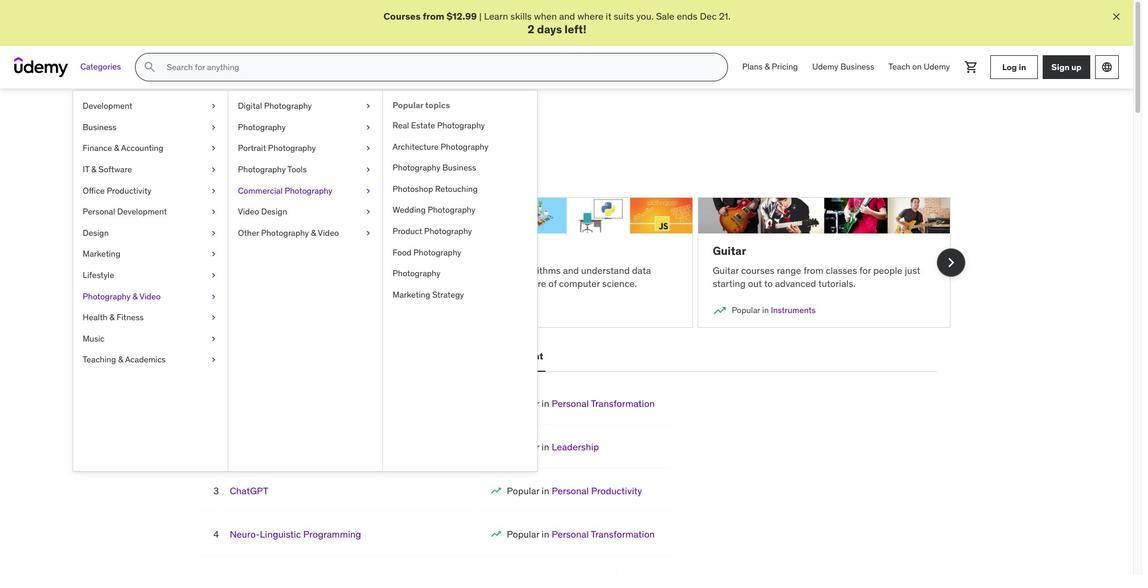Task type: locate. For each thing, give the bounding box(es) containing it.
xsmall image left portrait at the top left of page
[[209, 143, 218, 155]]

photoshop
[[393, 184, 433, 194]]

machine learning
[[197, 244, 293, 258]]

xsmall image down popular in
[[209, 355, 218, 366]]

1 vertical spatial transformation
[[591, 529, 655, 541]]

and
[[559, 10, 575, 22], [243, 117, 270, 136], [563, 265, 579, 276]]

leadership
[[552, 442, 599, 453]]

2 horizontal spatial learn
[[484, 10, 508, 22]]

0 vertical spatial learn
[[484, 10, 508, 22]]

udemy business
[[812, 61, 874, 72]]

photography down 'photography tools' link
[[285, 185, 332, 196]]

& for accounting
[[114, 143, 119, 154]]

xsmall image inside "music" link
[[209, 334, 218, 345]]

in down popular in leadership
[[542, 485, 549, 497]]

courses
[[741, 265, 774, 276]]

office productivity
[[83, 185, 151, 196]]

xsmall image inside teaching & academics link
[[209, 355, 218, 366]]

topics inside the commercial photography element
[[425, 100, 450, 111]]

popular and trending topics
[[182, 117, 380, 136]]

photography link up strategy
[[383, 264, 537, 285]]

photography down architecture at the top left of the page
[[393, 162, 440, 173]]

close image
[[1111, 11, 1122, 23]]

1 transformation from the top
[[591, 398, 655, 410]]

0 horizontal spatial marketing
[[83, 249, 120, 260]]

0 vertical spatial popular in personal transformation
[[507, 398, 655, 410]]

1 vertical spatial learn
[[182, 151, 206, 163]]

learn up structures
[[455, 265, 479, 276]]

xsmall image
[[363, 101, 373, 112], [209, 143, 218, 155], [209, 164, 218, 176], [363, 185, 373, 197], [363, 206, 373, 218], [363, 228, 373, 239], [209, 312, 218, 324], [209, 355, 218, 366]]

productivity
[[107, 185, 151, 196], [591, 485, 642, 497]]

0 vertical spatial video
[[238, 206, 259, 217]]

2 horizontal spatial from
[[804, 265, 823, 276]]

0 horizontal spatial productivity
[[107, 185, 151, 196]]

2 horizontal spatial business
[[840, 61, 874, 72]]

to right how
[[411, 265, 420, 276]]

structures
[[455, 278, 498, 290]]

2 vertical spatial learn
[[455, 265, 479, 276]]

xsmall image for office productivity
[[209, 185, 218, 197]]

teaching
[[83, 355, 116, 365]]

1 horizontal spatial popular in image
[[490, 529, 502, 541]]

0 vertical spatial personal development
[[83, 206, 167, 217]]

photography down product photography
[[413, 247, 461, 258]]

xsmall image for business
[[209, 122, 218, 133]]

business down 'architecture photography' link
[[442, 162, 476, 173]]

& for academics
[[118, 355, 123, 365]]

classes
[[826, 265, 857, 276]]

popular in image
[[713, 304, 727, 318], [490, 485, 502, 497]]

2 vertical spatial and
[[563, 265, 579, 276]]

topics up real estate photography on the top left of page
[[425, 100, 450, 111]]

xsmall image down your
[[363, 185, 373, 197]]

photography up commercial
[[238, 164, 286, 175]]

0 vertical spatial productivity
[[107, 185, 151, 196]]

teach on udemy link
[[881, 53, 957, 82]]

development for personal development button
[[483, 351, 543, 362]]

business for udemy business
[[840, 61, 874, 72]]

from up advanced
[[804, 265, 823, 276]]

product photography
[[393, 226, 472, 237]]

food photography link
[[383, 242, 537, 264]]

1 vertical spatial marketing
[[393, 290, 430, 300]]

skills inside the courses from $12.99 | learn skills when and where it suits you. sale ends dec 21. 2 days left!
[[510, 10, 532, 22]]

design down office
[[83, 228, 109, 238]]

learn inside learn to build algorithms and understand data structures at the core of computer science.
[[455, 265, 479, 276]]

photography down wedding photography link at the left top of page
[[424, 226, 472, 237]]

in down popular in personal productivity in the bottom of the page
[[542, 529, 549, 541]]

completely
[[256, 151, 303, 163]]

sign
[[1051, 62, 1070, 72]]

0 vertical spatial photography link
[[228, 117, 382, 138]]

2 udemy from the left
[[924, 61, 950, 72]]

popular in personal transformation
[[507, 398, 655, 410], [507, 529, 655, 541]]

0 horizontal spatial design
[[83, 228, 109, 238]]

machine
[[197, 244, 243, 258]]

to up structures
[[481, 265, 490, 276]]

xsmall image inside video design link
[[363, 206, 373, 218]]

xsmall image inside design "link"
[[209, 228, 218, 239]]

business link
[[73, 117, 228, 138]]

trending
[[272, 117, 334, 136]]

other photography & video
[[238, 228, 339, 238]]

0 vertical spatial popular in image
[[713, 304, 727, 318]]

photography
[[264, 101, 312, 111], [437, 120, 485, 131], [238, 122, 286, 133], [441, 141, 488, 152], [268, 143, 316, 154], [393, 162, 440, 173], [238, 164, 286, 175], [285, 185, 332, 196], [428, 205, 475, 216], [424, 226, 472, 237], [261, 228, 309, 238], [413, 247, 461, 258], [393, 268, 440, 279], [83, 291, 130, 302]]

personal for third cell
[[552, 485, 589, 497]]

0 vertical spatial and
[[559, 10, 575, 22]]

xsmall image for finance & accounting
[[209, 143, 218, 155]]

neuro-
[[230, 529, 260, 541]]

1 horizontal spatial marketing
[[393, 290, 430, 300]]

existing
[[393, 151, 426, 163]]

popular topics
[[393, 100, 450, 111]]

business left teach
[[840, 61, 874, 72]]

teach
[[888, 61, 910, 72]]

photography down retouching in the top left of the page
[[428, 205, 475, 216]]

0 vertical spatial transformation
[[591, 398, 655, 410]]

and up the "computer"
[[563, 265, 579, 276]]

architecture photography
[[393, 141, 488, 152]]

xsmall image inside marketing link
[[209, 249, 218, 260]]

xsmall image left wedding
[[363, 206, 373, 218]]

commercial photography element
[[382, 91, 537, 472]]

1 vertical spatial personal development
[[441, 351, 543, 362]]

marketing up lifestyle at the left
[[83, 249, 120, 260]]

marketing inside marketing strategy 'link'
[[393, 290, 430, 300]]

video
[[238, 206, 259, 217], [318, 228, 339, 238], [139, 291, 161, 302]]

2 vertical spatial from
[[221, 278, 241, 290]]

personal for second cell from the bottom of the page
[[552, 529, 589, 541]]

xsmall image down learn
[[209, 312, 218, 324]]

xsmall image inside the portrait photography link
[[363, 143, 373, 155]]

programming
[[303, 529, 361, 541]]

xsmall image up your
[[363, 101, 373, 112]]

xsmall image for video design
[[363, 206, 373, 218]]

udemy image
[[14, 57, 68, 77]]

1 horizontal spatial learn
[[455, 265, 479, 276]]

0 horizontal spatial from
[[221, 278, 241, 290]]

1 vertical spatial development
[[117, 206, 167, 217]]

0 horizontal spatial skills
[[428, 151, 450, 163]]

0 horizontal spatial learn
[[182, 151, 206, 163]]

xsmall image inside office productivity link
[[209, 185, 218, 197]]

1 vertical spatial design
[[83, 228, 109, 238]]

photography down "food photography"
[[393, 268, 440, 279]]

1 vertical spatial popular in personal transformation
[[507, 529, 655, 541]]

in for second personal transformation link from the bottom of the page
[[542, 398, 549, 410]]

skills
[[510, 10, 532, 22], [428, 151, 450, 163]]

0 vertical spatial design
[[261, 206, 287, 217]]

0 vertical spatial topics
[[425, 100, 450, 111]]

0 vertical spatial marketing
[[83, 249, 120, 260]]

2 vertical spatial business
[[442, 162, 476, 173]]

1 horizontal spatial from
[[423, 10, 444, 22]]

business for photography business
[[442, 162, 476, 173]]

popular in personal productivity
[[507, 485, 642, 497]]

from left '$12.99'
[[423, 10, 444, 22]]

xsmall image down something
[[209, 164, 218, 176]]

1 horizontal spatial topics
[[425, 100, 450, 111]]

1 horizontal spatial personal development
[[441, 351, 543, 362]]

1 vertical spatial guitar
[[713, 265, 739, 276]]

xsmall image inside development link
[[209, 101, 218, 112]]

& for fitness
[[109, 312, 115, 323]]

marketing down how
[[393, 290, 430, 300]]

xsmall image inside the photography & video link
[[209, 291, 218, 303]]

& right health
[[109, 312, 115, 323]]

carousel element
[[182, 183, 965, 343]]

2 horizontal spatial video
[[318, 228, 339, 238]]

sign up link
[[1043, 55, 1090, 79]]

1 vertical spatial skills
[[428, 151, 450, 163]]

1 horizontal spatial udemy
[[924, 61, 950, 72]]

1 vertical spatial from
[[804, 265, 823, 276]]

learn inside the courses from $12.99 | learn skills when and where it suits you. sale ends dec 21. 2 days left!
[[484, 10, 508, 22]]

xsmall image inside the personal development link
[[209, 206, 218, 218]]

popular in personal transformation down popular in personal productivity in the bottom of the page
[[507, 529, 655, 541]]

1 guitar from the top
[[713, 244, 746, 258]]

learn
[[197, 278, 218, 290]]

business up finance
[[83, 122, 116, 133]]

0 horizontal spatial popular in image
[[490, 485, 502, 497]]

and down digital
[[243, 117, 270, 136]]

udemy
[[812, 61, 838, 72], [924, 61, 950, 72]]

0 horizontal spatial topics
[[337, 117, 380, 136]]

portrait photography link
[[228, 138, 382, 159]]

xsmall image inside it & software link
[[209, 164, 218, 176]]

sale
[[656, 10, 674, 22]]

personal transformation link down personal productivity link
[[552, 529, 655, 541]]

personal for 5th cell from the bottom of the page
[[552, 398, 589, 410]]

0 vertical spatial guitar
[[713, 244, 746, 258]]

real estate photography link
[[383, 115, 537, 137]]

to right out
[[764, 278, 773, 290]]

popular in personal transformation up leadership
[[507, 398, 655, 410]]

& for video
[[132, 291, 138, 302]]

1 vertical spatial popular in image
[[490, 485, 502, 497]]

transformation for second personal transformation link from the bottom of the page
[[591, 398, 655, 410]]

personal development for the personal development link in the left of the page
[[83, 206, 167, 217]]

design down commercial photography
[[261, 206, 287, 217]]

cell
[[507, 398, 655, 410], [507, 442, 599, 453], [507, 485, 642, 497], [507, 529, 655, 541], [507, 573, 655, 576]]

personal development button
[[438, 343, 546, 371]]

popular
[[393, 100, 423, 111], [182, 117, 240, 136], [216, 305, 245, 316], [732, 305, 760, 316], [507, 398, 539, 410], [507, 442, 539, 453], [507, 485, 539, 497], [507, 529, 539, 541]]

5 cell from the top
[[507, 573, 655, 576]]

0 vertical spatial popular in image
[[197, 304, 211, 318]]

from inside use statistical probability to teach computers how to learn from data.
[[221, 278, 241, 290]]

to inside guitar courses range from classes for people just starting out to advanced tutorials.
[[764, 278, 773, 290]]

0 horizontal spatial video
[[139, 291, 161, 302]]

in for personal productivity link
[[542, 485, 549, 497]]

2 cell from the top
[[507, 442, 599, 453]]

marketing link
[[73, 244, 228, 265]]

or
[[325, 151, 333, 163]]

2 transformation from the top
[[591, 529, 655, 541]]

on
[[912, 61, 922, 72]]

development for the personal development link in the left of the page
[[117, 206, 167, 217]]

learn left something
[[182, 151, 206, 163]]

personal transformation link up leadership link
[[552, 398, 655, 410]]

2 personal transformation link from the top
[[552, 529, 655, 541]]

xsmall image inside 'photography tools' link
[[363, 164, 373, 176]]

& up fitness
[[132, 291, 138, 302]]

& right finance
[[114, 143, 119, 154]]

retouching
[[435, 184, 478, 194]]

udemy right 'pricing'
[[812, 61, 838, 72]]

0 vertical spatial skills
[[510, 10, 532, 22]]

popular in image for popular in instruments
[[713, 304, 727, 318]]

personal transformation link
[[552, 398, 655, 410], [552, 529, 655, 541]]

0 vertical spatial from
[[423, 10, 444, 22]]

health
[[83, 312, 107, 323]]

in left leadership
[[542, 442, 549, 453]]

sign up
[[1051, 62, 1082, 72]]

0 horizontal spatial personal development
[[83, 206, 167, 217]]

guitar inside guitar courses range from classes for people just starting out to advanced tutorials.
[[713, 265, 739, 276]]

1 vertical spatial popular in image
[[490, 529, 502, 541]]

xsmall image inside other photography & video link
[[363, 228, 373, 239]]

business
[[840, 61, 874, 72], [83, 122, 116, 133], [442, 162, 476, 173]]

video down the lifestyle link
[[139, 291, 161, 302]]

photography link up new
[[228, 117, 382, 138]]

& right the plans
[[765, 61, 770, 72]]

commercial photography
[[238, 185, 332, 196]]

0 horizontal spatial photography link
[[228, 117, 382, 138]]

popular in
[[216, 305, 253, 316]]

in down data. on the left
[[247, 305, 253, 316]]

&
[[765, 61, 770, 72], [114, 143, 119, 154], [91, 164, 96, 175], [311, 228, 316, 238], [132, 291, 138, 302], [109, 312, 115, 323], [118, 355, 123, 365]]

in up popular in leadership
[[542, 398, 549, 410]]

academics
[[125, 355, 166, 365]]

from down statistical
[[221, 278, 241, 290]]

0 vertical spatial personal transformation link
[[552, 398, 655, 410]]

topics up improve
[[337, 117, 380, 136]]

popular in personal transformation for second personal transformation link from the bottom of the page
[[507, 398, 655, 410]]

video up other in the top left of the page
[[238, 206, 259, 217]]

& down video design link
[[311, 228, 316, 238]]

marketing inside marketing link
[[83, 249, 120, 260]]

0 vertical spatial development
[[83, 101, 132, 111]]

xsmall image for lifestyle
[[209, 270, 218, 282]]

portrait photography
[[238, 143, 316, 154]]

1 horizontal spatial skills
[[510, 10, 532, 22]]

xsmall image for photography tools
[[363, 164, 373, 176]]

xsmall image for music
[[209, 334, 218, 345]]

health & fitness link
[[73, 308, 228, 329]]

learn right |
[[484, 10, 508, 22]]

data
[[632, 265, 651, 276]]

lifestyle
[[83, 270, 114, 281]]

the
[[511, 278, 525, 290]]

2
[[528, 22, 534, 37]]

and up left!
[[559, 10, 575, 22]]

development inside button
[[483, 351, 543, 362]]

xsmall image up "computers"
[[363, 228, 373, 239]]

xsmall image inside digital photography link
[[363, 101, 373, 112]]

xsmall image for personal development
[[209, 206, 218, 218]]

0 horizontal spatial udemy
[[812, 61, 838, 72]]

photography up popular and trending topics
[[264, 101, 312, 111]]

2 guitar from the top
[[713, 265, 739, 276]]

1 horizontal spatial business
[[442, 162, 476, 173]]

personal development inside button
[[441, 351, 543, 362]]

1 vertical spatial topics
[[337, 117, 380, 136]]

xsmall image
[[209, 101, 218, 112], [209, 122, 218, 133], [363, 122, 373, 133], [363, 143, 373, 155], [363, 164, 373, 176], [209, 185, 218, 197], [209, 206, 218, 218], [209, 228, 218, 239], [209, 249, 218, 260], [209, 270, 218, 282], [209, 291, 218, 303], [209, 334, 218, 345]]

& right it
[[91, 164, 96, 175]]

design
[[261, 206, 287, 217], [83, 228, 109, 238]]

xsmall image inside the lifestyle link
[[209, 270, 218, 282]]

learn for algorithms
[[455, 265, 479, 276]]

transformation
[[591, 398, 655, 410], [591, 529, 655, 541]]

popular in image for popular in personal productivity
[[490, 485, 502, 497]]

& right teaching
[[118, 355, 123, 365]]

2 vertical spatial development
[[483, 351, 543, 362]]

1 popular in personal transformation from the top
[[507, 398, 655, 410]]

1 vertical spatial business
[[83, 122, 116, 133]]

1 horizontal spatial design
[[261, 206, 287, 217]]

1 vertical spatial personal transformation link
[[552, 529, 655, 541]]

transformation for 2nd personal transformation link from the top of the page
[[591, 529, 655, 541]]

in
[[1019, 62, 1026, 72], [247, 305, 253, 316], [762, 305, 769, 316], [542, 398, 549, 410], [542, 442, 549, 453], [542, 485, 549, 497], [542, 529, 549, 541]]

video down video design link
[[318, 228, 339, 238]]

0 horizontal spatial popular in image
[[197, 304, 211, 318]]

1 horizontal spatial video
[[238, 206, 259, 217]]

xsmall image inside finance & accounting link
[[209, 143, 218, 155]]

marketing strategy link
[[383, 285, 537, 306]]

1 vertical spatial photography link
[[383, 264, 537, 285]]

udemy right on
[[924, 61, 950, 72]]

popular in instruments
[[732, 305, 816, 316]]

0 vertical spatial business
[[840, 61, 874, 72]]

1 cell from the top
[[507, 398, 655, 410]]

left!
[[565, 22, 586, 37]]

1 horizontal spatial popular in image
[[713, 304, 727, 318]]

pricing
[[772, 61, 798, 72]]

& for pricing
[[765, 61, 770, 72]]

xsmall image inside health & fitness link
[[209, 312, 218, 324]]

at
[[501, 278, 509, 290]]

core
[[527, 278, 546, 290]]

2 popular in personal transformation from the top
[[507, 529, 655, 541]]

real estate photography
[[393, 120, 485, 131]]

xsmall image inside business link
[[209, 122, 218, 133]]

1 horizontal spatial productivity
[[591, 485, 642, 497]]

topics
[[425, 100, 450, 111], [337, 117, 380, 136]]

xsmall image for design
[[209, 228, 218, 239]]

popular in personal transformation for 2nd personal transformation link from the top of the page
[[507, 529, 655, 541]]

in left 'instruments' link
[[762, 305, 769, 316]]

architecture photography link
[[383, 137, 537, 158]]

popular in image
[[197, 304, 211, 318], [490, 529, 502, 541]]

marketing for marketing strategy
[[393, 290, 430, 300]]

finance
[[83, 143, 112, 154]]

3 cell from the top
[[507, 485, 642, 497]]

& for software
[[91, 164, 96, 175]]

business inside the commercial photography element
[[442, 162, 476, 173]]

when
[[534, 10, 557, 22]]

it
[[83, 164, 89, 175]]

digital photography
[[238, 101, 312, 111]]

xsmall image inside commercial photography link
[[363, 185, 373, 197]]



Task type: describe. For each thing, give the bounding box(es) containing it.
video design link
[[228, 202, 382, 223]]

xsmall image for portrait photography
[[363, 143, 373, 155]]

in right log on the right top
[[1019, 62, 1026, 72]]

bestselling button
[[197, 343, 252, 371]]

submit search image
[[143, 60, 157, 74]]

categories button
[[73, 53, 128, 82]]

photography up 'architecture photography' link
[[437, 120, 485, 131]]

suits
[[614, 10, 634, 22]]

wedding photography
[[393, 205, 475, 216]]

for
[[859, 265, 871, 276]]

food photography
[[393, 247, 461, 258]]

courses
[[384, 10, 421, 22]]

Search for anything text field
[[164, 57, 713, 77]]

food
[[393, 247, 411, 258]]

photography down the real estate photography link
[[441, 141, 488, 152]]

personal inside personal development button
[[441, 351, 480, 362]]

other
[[238, 228, 259, 238]]

digital photography link
[[228, 96, 382, 117]]

plans & pricing link
[[735, 53, 805, 82]]

guitar courses range from classes for people just starting out to advanced tutorials.
[[713, 265, 920, 290]]

algorithms
[[455, 244, 515, 258]]

you.
[[636, 10, 654, 22]]

photography business link
[[383, 158, 537, 179]]

music
[[83, 334, 105, 344]]

xsmall image for other photography & video
[[363, 228, 373, 239]]

xsmall image for teaching & academics
[[209, 355, 218, 366]]

photography & video
[[83, 291, 161, 302]]

from inside guitar courses range from classes for people just starting out to advanced tutorials.
[[804, 265, 823, 276]]

computer
[[559, 278, 600, 290]]

accounting
[[121, 143, 163, 154]]

guitar for guitar courses range from classes for people just starting out to advanced tutorials.
[[713, 265, 739, 276]]

guitar for guitar
[[713, 244, 746, 258]]

instruments link
[[771, 305, 816, 316]]

portrait
[[238, 143, 266, 154]]

teaching & academics
[[83, 355, 166, 365]]

personal productivity link
[[552, 485, 642, 497]]

wedding
[[393, 205, 426, 216]]

next image
[[941, 253, 960, 272]]

people
[[873, 265, 902, 276]]

algorithms
[[515, 265, 561, 276]]

1 vertical spatial and
[[243, 117, 270, 136]]

and inside learn to build algorithms and understand data structures at the core of computer science.
[[563, 265, 579, 276]]

strategy
[[432, 290, 464, 300]]

0 horizontal spatial business
[[83, 122, 116, 133]]

of
[[548, 278, 557, 290]]

advanced
[[775, 278, 816, 290]]

1 horizontal spatial photography link
[[383, 264, 537, 285]]

development link
[[73, 96, 228, 117]]

xsmall image for health & fitness
[[209, 312, 218, 324]]

xsmall image for development
[[209, 101, 218, 112]]

neuro-linguistic programming
[[230, 529, 361, 541]]

dec
[[700, 10, 717, 22]]

video design
[[238, 206, 287, 217]]

up
[[1071, 62, 1082, 72]]

shopping cart with 0 items image
[[964, 60, 978, 74]]

use
[[197, 265, 214, 276]]

xsmall image for photography
[[363, 122, 373, 133]]

range
[[777, 265, 801, 276]]

photography tools link
[[228, 159, 382, 181]]

linguistic
[[260, 529, 301, 541]]

xsmall image for digital photography
[[363, 101, 373, 112]]

improve
[[336, 151, 370, 163]]

design link
[[73, 223, 228, 244]]

music link
[[73, 329, 228, 350]]

popular inside the commercial photography element
[[393, 100, 423, 111]]

digital
[[238, 101, 262, 111]]

commercial photography link
[[228, 181, 382, 202]]

learn to build algorithms and understand data structures at the core of computer science.
[[455, 265, 651, 290]]

how
[[391, 265, 409, 276]]

choose a language image
[[1101, 61, 1113, 73]]

marketing for marketing
[[83, 249, 120, 260]]

log in link
[[990, 55, 1038, 79]]

your
[[372, 151, 390, 163]]

popular in image inside carousel element
[[197, 304, 211, 318]]

chatgpt
[[230, 485, 268, 497]]

office productivity link
[[73, 181, 228, 202]]

photography business
[[393, 162, 476, 173]]

new
[[305, 151, 323, 163]]

marketing strategy
[[393, 290, 464, 300]]

photography up learning
[[261, 228, 309, 238]]

1 udemy from the left
[[812, 61, 838, 72]]

other photography & video link
[[228, 223, 382, 244]]

science.
[[602, 278, 637, 290]]

to inside learn to build algorithms and understand data structures at the core of computer science.
[[481, 265, 490, 276]]

photography up tools
[[268, 143, 316, 154]]

teach
[[317, 265, 341, 276]]

and inside the courses from $12.99 | learn skills when and where it suits you. sale ends dec 21. 2 days left!
[[559, 10, 575, 22]]

learn for popular and trending topics
[[182, 151, 206, 163]]

learn something completely new or improve your existing skills
[[182, 151, 450, 163]]

photoshop retouching link
[[383, 179, 537, 200]]

1 vertical spatial video
[[318, 228, 339, 238]]

finance & accounting link
[[73, 138, 228, 159]]

in for 'instruments' link
[[762, 305, 769, 316]]

2 vertical spatial video
[[139, 291, 161, 302]]

tools
[[287, 164, 307, 175]]

personal development for personal development button
[[441, 351, 543, 362]]

to left teach
[[307, 265, 315, 276]]

design inside "link"
[[83, 228, 109, 238]]

log
[[1002, 62, 1017, 72]]

categories
[[80, 61, 121, 72]]

1 personal transformation link from the top
[[552, 398, 655, 410]]

instruments
[[771, 305, 816, 316]]

udemy business link
[[805, 53, 881, 82]]

xsmall image for marketing
[[209, 249, 218, 260]]

xsmall image for photography & video
[[209, 291, 218, 303]]

plans & pricing
[[742, 61, 798, 72]]

xsmall image for commercial photography
[[363, 185, 373, 197]]

photography up portrait at the top left of page
[[238, 122, 286, 133]]

finance & accounting
[[83, 143, 163, 154]]

photography up health & fitness
[[83, 291, 130, 302]]

commercial
[[238, 185, 283, 196]]

health & fitness
[[83, 312, 144, 323]]

4 cell from the top
[[507, 529, 655, 541]]

photography tools
[[238, 164, 307, 175]]

ends
[[677, 10, 697, 22]]

it & software
[[83, 164, 132, 175]]

1 vertical spatial productivity
[[591, 485, 642, 497]]

log in
[[1002, 62, 1026, 72]]

in for 2nd personal transformation link from the top of the page
[[542, 529, 549, 541]]

computers
[[343, 265, 389, 276]]

out
[[748, 278, 762, 290]]

in for leadership link
[[542, 442, 549, 453]]

photography & video link
[[73, 286, 228, 308]]

it & software link
[[73, 159, 228, 181]]

starting
[[713, 278, 746, 290]]

3
[[213, 485, 219, 497]]

xsmall image for it & software
[[209, 164, 218, 176]]

personal development link
[[73, 202, 228, 223]]

plans
[[742, 61, 763, 72]]

from inside the courses from $12.99 | learn skills when and where it suits you. sale ends dec 21. 2 days left!
[[423, 10, 444, 22]]



Task type: vqa. For each thing, say whether or not it's contained in the screenshot.
Started to the bottom
no



